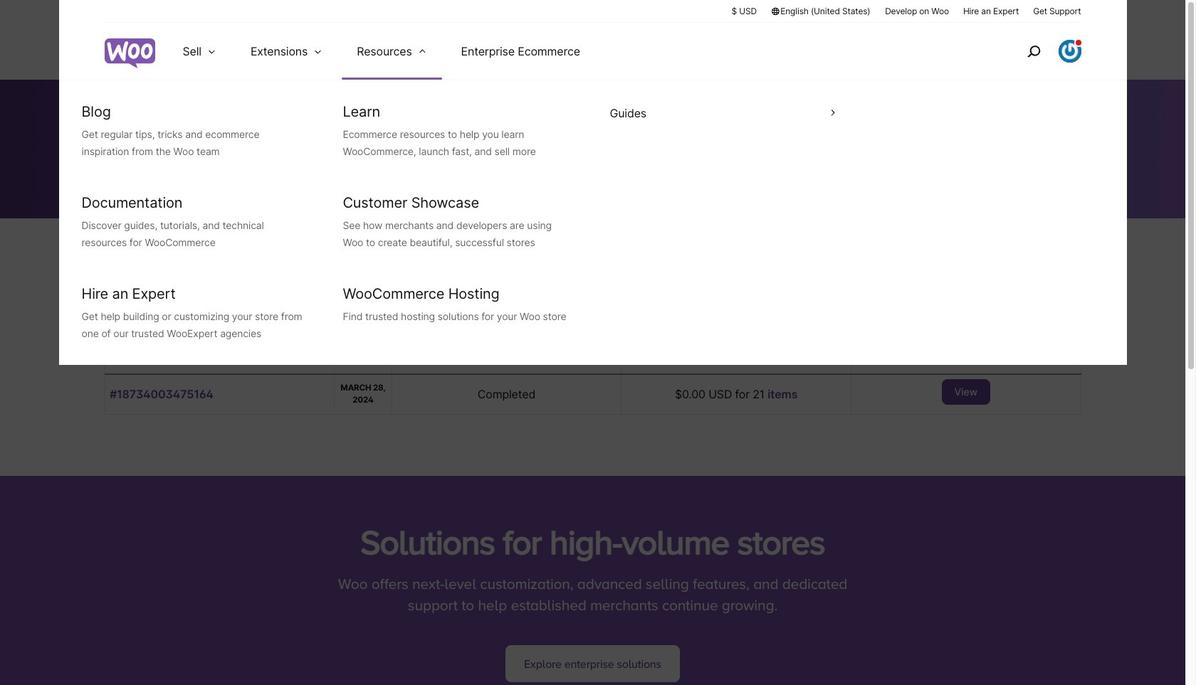Task type: describe. For each thing, give the bounding box(es) containing it.
service navigation menu element
[[997, 28, 1081, 74]]

open account menu image
[[1059, 40, 1081, 63]]

search image
[[1022, 40, 1045, 63]]



Task type: vqa. For each thing, say whether or not it's contained in the screenshot.
external link icon
no



